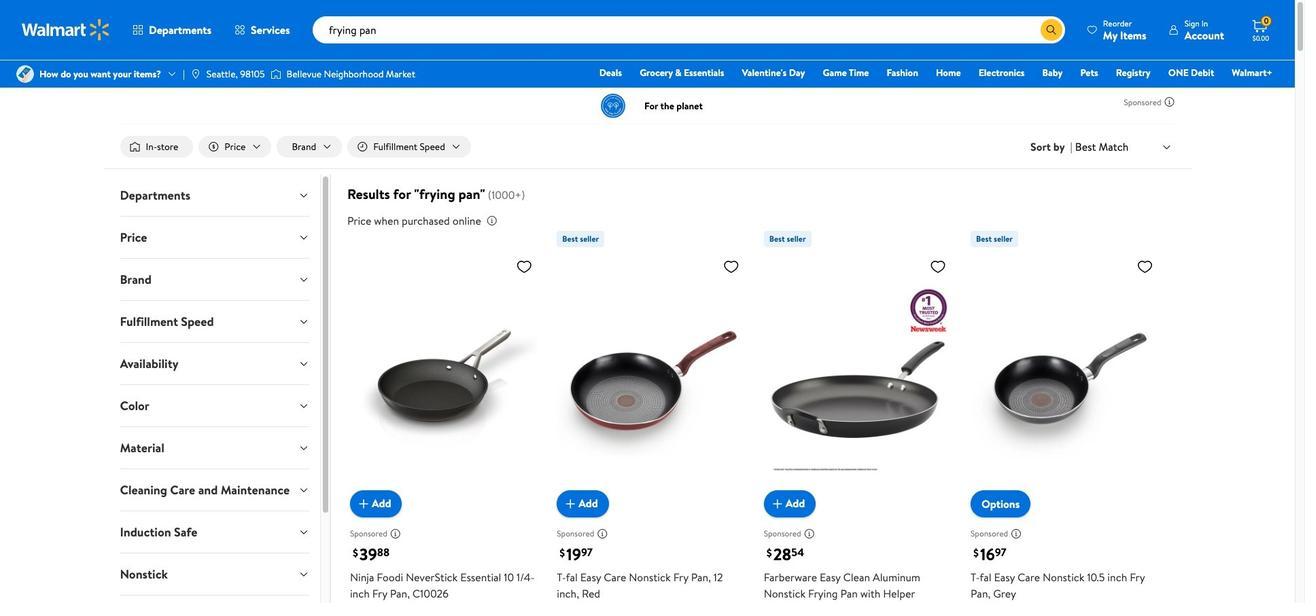 Task type: vqa. For each thing, say whether or not it's contained in the screenshot.
the left of
no



Task type: locate. For each thing, give the bounding box(es) containing it.
t-fal easy care nonstick 10.5 inch fry pan, grey image
[[971, 253, 1159, 507]]

1 add to cart image from the left
[[356, 496, 372, 513]]

10 tab from the top
[[109, 554, 320, 596]]

7 tab from the top
[[109, 428, 320, 469]]

2 tab from the top
[[109, 217, 320, 259]]

1 tab from the top
[[109, 175, 320, 216]]

sign in to add to favorites list, ninja foodi neverstick essential 10 1/4-inch fry pan, c10026 image
[[516, 259, 533, 276]]

 image
[[190, 69, 201, 80]]

2 add to cart image from the left
[[563, 496, 579, 513]]

tab
[[109, 175, 320, 216], [109, 217, 320, 259], [109, 259, 320, 301], [109, 301, 320, 343], [109, 344, 320, 385], [109, 386, 320, 427], [109, 428, 320, 469], [109, 470, 320, 512], [109, 512, 320, 554], [109, 554, 320, 596], [109, 597, 320, 604]]

ad disclaimer and feedback image
[[1165, 97, 1176, 107]]

8 tab from the top
[[109, 470, 320, 512]]

ad disclaimer and feedback image for farberware easy clean aluminum nonstick frying pan with helper handle, 14-inch, black image
[[804, 529, 815, 540]]

6 tab from the top
[[109, 386, 320, 427]]

sign in to add to favorites list, t-fal easy care nonstick 10.5 inch fry pan, grey image
[[1137, 259, 1154, 276]]

3 tab from the top
[[109, 259, 320, 301]]

3 add to cart image from the left
[[770, 496, 786, 513]]

4 ad disclaimer and feedback image from the left
[[1011, 529, 1022, 540]]

ad disclaimer and feedback image for t-fal easy care nonstick fry pan, 12 inch, red "image"
[[597, 529, 608, 540]]

1 horizontal spatial add to cart image
[[563, 496, 579, 513]]

0 horizontal spatial add to cart image
[[356, 496, 372, 513]]

add to cart image for t-fal easy care nonstick fry pan, 12 inch, red "image"
[[563, 496, 579, 513]]

sort and filter section element
[[104, 125, 1192, 169]]

0 horizontal spatial  image
[[16, 65, 34, 83]]

add to cart image
[[356, 496, 372, 513], [563, 496, 579, 513], [770, 496, 786, 513]]

2 horizontal spatial add to cart image
[[770, 496, 786, 513]]

clear search field text image
[[1025, 24, 1036, 35]]

 image
[[16, 65, 34, 83], [270, 67, 281, 81]]

11 tab from the top
[[109, 597, 320, 604]]

ad disclaimer and feedback image
[[390, 529, 401, 540], [597, 529, 608, 540], [804, 529, 815, 540], [1011, 529, 1022, 540]]

ad disclaimer and feedback image for the t-fal easy care nonstick 10.5 inch fry pan, grey image
[[1011, 529, 1022, 540]]

3 ad disclaimer and feedback image from the left
[[804, 529, 815, 540]]

1 ad disclaimer and feedback image from the left
[[390, 529, 401, 540]]

2 ad disclaimer and feedback image from the left
[[597, 529, 608, 540]]



Task type: describe. For each thing, give the bounding box(es) containing it.
4 tab from the top
[[109, 301, 320, 343]]

add to cart image for ninja foodi neverstick essential 10 1/4-inch fry pan, c10026 image
[[356, 496, 372, 513]]

walmart image
[[22, 19, 110, 41]]

legal information image
[[487, 216, 498, 227]]

search icon image
[[1047, 24, 1057, 35]]

sign in to add to favorites list, farberware easy clean aluminum nonstick frying pan with helper handle, 14-inch, black image
[[930, 259, 947, 276]]

Walmart Site-Wide search field
[[313, 16, 1066, 44]]

Search search field
[[313, 16, 1066, 44]]

t-fal easy care nonstick fry pan, 12 inch, red image
[[557, 253, 745, 507]]

5 tab from the top
[[109, 344, 320, 385]]

farberware easy clean aluminum nonstick frying pan with helper handle, 14-inch, black image
[[764, 253, 952, 507]]

add to cart image for farberware easy clean aluminum nonstick frying pan with helper handle, 14-inch, black image
[[770, 496, 786, 513]]

ninja foodi neverstick essential 10 1/4-inch fry pan, c10026 image
[[350, 253, 538, 507]]

sign in to add to favorites list, t-fal easy care nonstick fry pan, 12 inch, red image
[[723, 259, 740, 276]]

sort by best match image
[[1162, 142, 1173, 153]]

1 horizontal spatial  image
[[270, 67, 281, 81]]

9 tab from the top
[[109, 512, 320, 554]]



